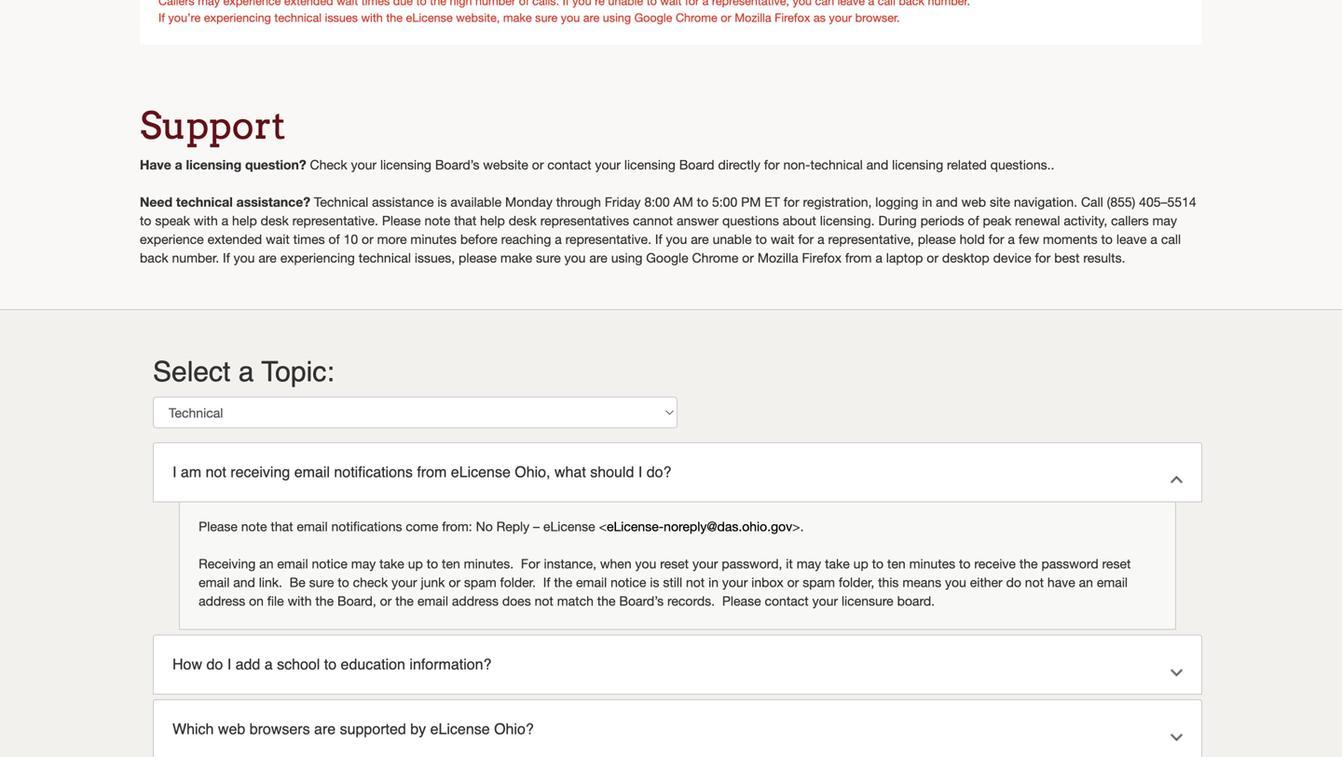Task type: describe. For each thing, give the bounding box(es) containing it.
using inside technical assistance is available monday through friday 8:00 am to 5:00 pm et for registration, logging in and web site navigation. call (855) 405–5514 to speak with a help desk representative. please note that help desk representatives cannot answer questions about licensing. during periods of peak renewal activity, callers may experience extended wait times of 10 or more minutes before reaching a representative. if you are unable to wait for a representative, please hold for a few moments to leave a call back number. if you are experiencing technical issues, please make sure you are using google chrome or mozilla firefox from a laptop or desktop device for best results.
[[611, 250, 643, 266]]

elicense right –
[[543, 519, 595, 535]]

2 licensing from the left
[[380, 157, 432, 172]]

from:
[[442, 519, 472, 535]]

do?
[[647, 464, 672, 481]]

0 horizontal spatial may
[[351, 556, 376, 572]]

either
[[970, 575, 1003, 590]]

more
[[377, 232, 407, 247]]

technical assistance is available monday through friday 8:00 am to 5:00 pm et for registration, logging in and web site navigation. call (855) 405–5514 to speak with a help desk representative. please note that help desk representatives cannot answer questions about licensing. during periods of peak renewal activity, callers may experience extended wait times of 10 or more minutes before reaching a representative. if you are unable to wait for a representative, please hold for a few moments to leave a call back number. if you are experiencing technical issues, please make sure you are using google chrome or mozilla firefox from a laptop or desktop device for best results.
[[140, 194, 1197, 266]]

be
[[290, 575, 306, 590]]

1 licensing from the left
[[186, 157, 242, 172]]

check
[[353, 575, 388, 590]]

best
[[1055, 250, 1080, 266]]

please inside technical assistance is available monday through friday 8:00 am to 5:00 pm et for registration, logging in and web site navigation. call (855) 405–5514 to speak with a help desk representative. please note that help desk representatives cannot answer questions about licensing. during periods of peak renewal activity, callers may experience extended wait times of 10 or more minutes before reaching a representative. if you are unable to wait for a representative, please hold for a few moments to leave a call back number. if you are experiencing technical issues, please make sure you are using google chrome or mozilla firefox from a laptop or desktop device for best results.
[[382, 213, 421, 228]]

you left the either at bottom
[[945, 575, 967, 590]]

the right "board," on the left bottom of page
[[395, 594, 414, 609]]

0 vertical spatial notifications
[[334, 464, 413, 481]]

2 take from the left
[[825, 556, 850, 572]]

related
[[947, 157, 987, 172]]

assistance?
[[236, 194, 310, 210]]

for left non- on the right top of page
[[764, 157, 780, 172]]

2 up from the left
[[854, 556, 869, 572]]

if down cannot
[[655, 232, 662, 247]]

no
[[476, 519, 493, 535]]

how do i add a school to education information?
[[172, 656, 492, 673]]

405–5514
[[1139, 194, 1197, 210]]

questions..
[[991, 157, 1055, 172]]

0 vertical spatial sure
[[535, 11, 558, 24]]

to down 'questions'
[[756, 232, 767, 247]]

a left call
[[1151, 232, 1158, 247]]

please note that email notifications come from: no reply – elicense < elicense-noreply@das.ohio.gov >.
[[199, 519, 808, 535]]

you down extended
[[234, 250, 255, 266]]

0 horizontal spatial from
[[417, 464, 447, 481]]

inbox
[[752, 575, 784, 590]]

web inside technical assistance is available monday through friday 8:00 am to 5:00 pm et for registration, logging in and web site navigation. call (855) 405–5514 to speak with a help desk representative. please note that help desk representatives cannot answer questions about licensing. during periods of peak renewal activity, callers may experience extended wait times of 10 or more minutes before reaching a representative. if you are unable to wait for a representative, please hold for a few moments to leave a call back number. if you are experiencing technical issues, please make sure you are using google chrome or mozilla firefox from a laptop or desktop device for best results.
[[962, 194, 986, 210]]

the right receive
[[1020, 556, 1038, 572]]

moments
[[1043, 232, 1098, 247]]

representative,
[[828, 232, 914, 247]]

education
[[341, 656, 405, 673]]

not right am
[[206, 464, 226, 481]]

not right still
[[686, 575, 705, 590]]

receiving
[[230, 464, 290, 481]]

extended
[[207, 232, 262, 247]]

board,
[[337, 594, 376, 609]]

ohio,
[[515, 464, 550, 481]]

renewal
[[1015, 213, 1060, 228]]

0 horizontal spatial web
[[218, 721, 245, 738]]

to up results.
[[1101, 232, 1113, 247]]

board's inside receiving an email notice may take up to ten minutes.  for instance, when you reset your password, it may take up to ten minutes to receive the password reset email and link.  be sure to check your junk or spam folder.  if the email notice is still not in your inbox or spam folder, this means you either do not have an email address on file with the board, or the email address does not match the board's records.  please contact your licensure board.
[[619, 594, 664, 609]]

1 wait from the left
[[266, 232, 290, 247]]

0 vertical spatial mozilla
[[735, 11, 771, 24]]

unable
[[713, 232, 752, 247]]

you right website,
[[561, 11, 580, 24]]

does
[[502, 594, 531, 609]]

not left have
[[1025, 575, 1044, 590]]

the right issues
[[386, 11, 403, 24]]

to up answer at the top right of the page
[[697, 194, 709, 210]]

hold
[[960, 232, 985, 247]]

0 horizontal spatial of
[[329, 232, 340, 247]]

issues,
[[415, 250, 455, 266]]

2 wait from the left
[[771, 232, 795, 247]]

logging
[[876, 194, 919, 210]]

information?
[[410, 656, 492, 673]]

come
[[406, 519, 438, 535]]

2 help from the left
[[480, 213, 505, 228]]

in inside technical assistance is available monday through friday 8:00 am to 5:00 pm et for registration, logging in and web site navigation. call (855) 405–5514 to speak with a help desk representative. please note that help desk representatives cannot answer questions about licensing. during periods of peak renewal activity, callers may experience extended wait times of 10 or more minutes before reaching a representative. if you are unable to wait for a representative, please hold for a few moments to leave a call back number. if you are experiencing technical issues, please make sure you are using google chrome or mozilla firefox from a laptop or desktop device for best results.
[[922, 194, 932, 210]]

1 spam from the left
[[464, 575, 497, 590]]

support
[[140, 103, 286, 148]]

supported
[[340, 721, 406, 738]]

add
[[235, 656, 260, 673]]

to right school
[[324, 656, 337, 673]]

with inside technical assistance is available monday through friday 8:00 am to 5:00 pm et for registration, logging in and web site navigation. call (855) 405–5514 to speak with a help desk representative. please note that help desk representatives cannot answer questions about licensing. during periods of peak renewal activity, callers may experience extended wait times of 10 or more minutes before reaching a representative. if you are unable to wait for a representative, please hold for a few moments to leave a call back number. if you are experiencing technical issues, please make sure you are using google chrome or mozilla firefox from a laptop or desktop device for best results.
[[194, 213, 218, 228]]

monday
[[505, 194, 553, 210]]

technical
[[314, 194, 368, 210]]

technical inside technical assistance is available monday through friday 8:00 am to 5:00 pm et for registration, logging in and web site navigation. call (855) 405–5514 to speak with a help desk representative. please note that help desk representatives cannot answer questions about licensing. during periods of peak renewal activity, callers may experience extended wait times of 10 or more minutes before reaching a representative. if you are unable to wait for a representative, please hold for a few moments to leave a call back number. if you are experiencing technical issues, please make sure you are using google chrome or mozilla firefox from a laptop or desktop device for best results.
[[359, 250, 411, 266]]

is inside receiving an email notice may take up to ten minutes.  for instance, when you reset your password, it may take up to ten minutes to receive the password reset email and link.  be sure to check your junk or spam folder.  if the email notice is still not in your inbox or spam folder, this means you either do not have an email address on file with the board, or the email address does not match the board's records.  please contact your licensure board.
[[650, 575, 659, 590]]

browser.
[[855, 11, 900, 24]]

your left junk
[[392, 575, 417, 590]]

receiving
[[199, 556, 256, 572]]

about
[[783, 213, 816, 228]]

is inside technical assistance is available monday through friday 8:00 am to 5:00 pm et for registration, logging in and web site navigation. call (855) 405–5514 to speak with a help desk representative. please note that help desk representatives cannot answer questions about licensing. during periods of peak renewal activity, callers may experience extended wait times of 10 or more minutes before reaching a representative. if you are unable to wait for a representative, please hold for a few moments to leave a call back number. if you are experiencing technical issues, please make sure you are using google chrome or mozilla firefox from a laptop or desktop device for best results.
[[438, 194, 447, 210]]

friday
[[605, 194, 641, 210]]

on
[[249, 594, 264, 609]]

0 vertical spatial an
[[259, 556, 274, 572]]

do inside receiving an email notice may take up to ten minutes.  for instance, when you reset your password, it may take up to ten minutes to receive the password reset email and link.  be sure to check your junk or spam folder.  if the email notice is still not in your inbox or spam folder, this means you either do not have an email address on file with the board, or the email address does not match the board's records.  please contact your licensure board.
[[1006, 575, 1022, 590]]

it
[[786, 556, 793, 572]]

reply
[[497, 519, 530, 535]]

a down need technical assistance?
[[222, 213, 229, 228]]

2 ten from the left
[[887, 556, 906, 572]]

licensing.
[[820, 213, 875, 228]]

your down password,
[[722, 575, 748, 590]]

device
[[993, 250, 1032, 266]]

a down licensing.
[[818, 232, 825, 247]]

make inside technical assistance is available monday through friday 8:00 am to 5:00 pm et for registration, logging in and web site navigation. call (855) 405–5514 to speak with a help desk representative. please note that help desk representatives cannot answer questions about licensing. during periods of peak renewal activity, callers may experience extended wait times of 10 or more minutes before reaching a representative. if you are unable to wait for a representative, please hold for a few moments to leave a call back number. if you are experiencing technical issues, please make sure you are using google chrome or mozilla firefox from a laptop or desktop device for best results.
[[500, 250, 532, 266]]

for right et
[[784, 194, 799, 210]]

mozilla inside technical assistance is available monday through friday 8:00 am to 5:00 pm et for registration, logging in and web site navigation. call (855) 405–5514 to speak with a help desk representative. please note that help desk representatives cannot answer questions about licensing. during periods of peak renewal activity, callers may experience extended wait times of 10 or more minutes before reaching a representative. if you are unable to wait for a representative, please hold for a few moments to leave a call back number. if you are experiencing technical issues, please make sure you are using google chrome or mozilla firefox from a laptop or desktop device for best results.
[[758, 250, 799, 266]]

your up friday
[[595, 157, 621, 172]]

your left licensure
[[812, 594, 838, 609]]

leave
[[1117, 232, 1147, 247]]

1 vertical spatial please
[[459, 250, 497, 266]]

if left you're
[[158, 11, 165, 24]]

answer
[[677, 213, 719, 228]]

1 address from the left
[[199, 594, 245, 609]]

call
[[1161, 232, 1181, 247]]

1 vertical spatial please
[[199, 519, 238, 535]]

before
[[460, 232, 498, 247]]

which web browsers are supported by elicense ohio?
[[172, 721, 534, 738]]

desktop
[[942, 250, 990, 266]]

a left few
[[1008, 232, 1015, 247]]

you're
[[168, 11, 201, 24]]

1 help from the left
[[232, 213, 257, 228]]

0 vertical spatial contact
[[548, 157, 592, 172]]

0 vertical spatial using
[[603, 11, 631, 24]]

available
[[451, 194, 502, 210]]

0 horizontal spatial do
[[206, 656, 223, 673]]

sure inside receiving an email notice may take up to ten minutes.  for instance, when you reset your password, it may take up to ten minutes to receive the password reset email and link.  be sure to check your junk or spam folder.  if the email notice is still not in your inbox or spam folder, this means you either do not have an email address on file with the board, or the email address does not match the board's records.  please contact your licensure board.
[[309, 575, 334, 590]]

elicense left website,
[[406, 11, 453, 24]]

the left "board," on the left bottom of page
[[315, 594, 334, 609]]

to up this
[[872, 556, 884, 572]]

not right does
[[535, 594, 554, 609]]

navigation.
[[1014, 194, 1078, 210]]

activity,
[[1064, 213, 1108, 228]]

need technical assistance?
[[140, 194, 310, 210]]

for
[[521, 556, 540, 572]]

0 vertical spatial with
[[361, 11, 383, 24]]

your down elicense-noreply@das.ohio.gov 'link'
[[693, 556, 718, 572]]

2 reset from the left
[[1102, 556, 1131, 572]]

times
[[293, 232, 325, 247]]

to down need at the top left of the page
[[140, 213, 151, 228]]

if down extended
[[223, 250, 230, 266]]

from inside technical assistance is available monday through friday 8:00 am to 5:00 pm et for registration, logging in and web site navigation. call (855) 405–5514 to speak with a help desk representative. please note that help desk representatives cannot answer questions about licensing. during periods of peak renewal activity, callers may experience extended wait times of 10 or more minutes before reaching a representative. if you are unable to wait for a representative, please hold for a few moments to leave a call back number. if you are experiencing technical issues, please make sure you are using google chrome or mozilla firefox from a laptop or desktop device for best results.
[[845, 250, 872, 266]]

registration,
[[803, 194, 872, 210]]

(855)
[[1107, 194, 1136, 210]]

as
[[814, 11, 826, 24]]

noreply@das.ohio.gov
[[664, 519, 793, 535]]

licensure
[[842, 594, 894, 609]]

contact inside receiving an email notice may take up to ten minutes.  for instance, when you reset your password, it may take up to ten minutes to receive the password reset email and link.  be sure to check your junk or spam folder.  if the email notice is still not in your inbox or spam folder, this means you either do not have an email address on file with the board, or the email address does not match the board's records.  please contact your licensure board.
[[765, 594, 809, 609]]

with inside receiving an email notice may take up to ten minutes.  for instance, when you reset your password, it may take up to ten minutes to receive the password reset email and link.  be sure to check your junk or spam folder.  if the email notice is still not in your inbox or spam folder, this means you either do not have an email address on file with the board, or the email address does not match the board's records.  please contact your licensure board.
[[288, 594, 312, 609]]

cannot
[[633, 213, 673, 228]]

and inside receiving an email notice may take up to ten minutes.  for instance, when you reset your password, it may take up to ten minutes to receive the password reset email and link.  be sure to check your junk or spam folder.  if the email notice is still not in your inbox or spam folder, this means you either do not have an email address on file with the board, or the email address does not match the board's records.  please contact your licensure board.
[[233, 575, 255, 590]]

instance,
[[544, 556, 597, 572]]

match
[[557, 594, 594, 609]]

to up the either at bottom
[[959, 556, 971, 572]]

for down few
[[1035, 250, 1051, 266]]

1 vertical spatial an
[[1079, 575, 1093, 590]]

a right have
[[175, 157, 182, 172]]

10
[[344, 232, 358, 247]]

few
[[1019, 232, 1040, 247]]

receive
[[974, 556, 1016, 572]]

for down peak
[[989, 232, 1004, 247]]

elicense right by
[[430, 721, 490, 738]]

1 horizontal spatial of
[[968, 213, 979, 228]]

to up "board," on the left bottom of page
[[338, 575, 349, 590]]

1 horizontal spatial may
[[797, 556, 821, 572]]

0 vertical spatial google
[[634, 11, 673, 24]]

–
[[533, 519, 540, 535]]

call
[[1081, 194, 1104, 210]]

password
[[1042, 556, 1099, 572]]

technical up registration,
[[811, 157, 863, 172]]

if inside receiving an email notice may take up to ten minutes.  for instance, when you reset your password, it may take up to ten minutes to receive the password reset email and link.  be sure to check your junk or spam folder.  if the email notice is still not in your inbox or spam folder, this means you either do not have an email address on file with the board, or the email address does not match the board's records.  please contact your licensure board.
[[543, 575, 550, 590]]

5:00
[[712, 194, 738, 210]]

board.
[[897, 594, 935, 609]]



Task type: vqa. For each thing, say whether or not it's contained in the screenshot.
first licensing from right
yes



Task type: locate. For each thing, give the bounding box(es) containing it.
minutes up "means"
[[909, 556, 956, 572]]

callers
[[1111, 213, 1149, 228]]

0 vertical spatial please
[[382, 213, 421, 228]]

1 horizontal spatial minutes
[[909, 556, 956, 572]]

a
[[175, 157, 182, 172], [222, 213, 229, 228], [555, 232, 562, 247], [818, 232, 825, 247], [1008, 232, 1015, 247], [1151, 232, 1158, 247], [876, 250, 883, 266], [238, 356, 254, 388], [264, 656, 273, 673]]

am
[[674, 194, 693, 210]]

1 vertical spatial notice
[[611, 575, 646, 590]]

do down receive
[[1006, 575, 1022, 590]]

with right issues
[[361, 11, 383, 24]]

2 vertical spatial with
[[288, 594, 312, 609]]

0 horizontal spatial note
[[241, 519, 267, 535]]

please inside receiving an email notice may take up to ten minutes.  for instance, when you reset your password, it may take up to ten minutes to receive the password reset email and link.  be sure to check your junk or spam folder.  if the email notice is still not in your inbox or spam folder, this means you either do not have an email address on file with the board, or the email address does not match the board's records.  please contact your licensure board.
[[722, 594, 761, 609]]

your right check
[[351, 157, 377, 172]]

may up check
[[351, 556, 376, 572]]

need
[[140, 194, 172, 210]]

0 horizontal spatial desk
[[261, 213, 289, 228]]

please up receiving
[[199, 519, 238, 535]]

1 vertical spatial make
[[500, 250, 532, 266]]

minutes up issues,
[[411, 232, 457, 247]]

0 horizontal spatial wait
[[266, 232, 290, 247]]

that up be
[[271, 519, 293, 535]]

2 horizontal spatial i
[[638, 464, 643, 481]]

1 vertical spatial sure
[[536, 250, 561, 266]]

3 licensing from the left
[[624, 157, 676, 172]]

experiencing right you're
[[204, 11, 271, 24]]

2 address from the left
[[452, 594, 499, 609]]

1 vertical spatial contact
[[765, 594, 809, 609]]

and up logging
[[867, 157, 889, 172]]

is
[[438, 194, 447, 210], [650, 575, 659, 590]]

1 vertical spatial minutes
[[909, 556, 956, 572]]

mozilla down the about at the top right of page
[[758, 250, 799, 266]]

licensing up logging
[[892, 157, 943, 172]]

0 vertical spatial in
[[922, 194, 932, 210]]

licensing up "8:00"
[[624, 157, 676, 172]]

peak
[[983, 213, 1012, 228]]

0 vertical spatial experiencing
[[204, 11, 271, 24]]

notice
[[312, 556, 348, 572], [611, 575, 646, 590]]

2 vertical spatial sure
[[309, 575, 334, 590]]

1 horizontal spatial web
[[962, 194, 986, 210]]

1 horizontal spatial an
[[1079, 575, 1093, 590]]

licensing up need technical assistance?
[[186, 157, 242, 172]]

website
[[483, 157, 528, 172]]

desk
[[261, 213, 289, 228], [509, 213, 537, 228]]

note up issues,
[[425, 213, 450, 228]]

an
[[259, 556, 274, 572], [1079, 575, 1093, 590]]

means
[[903, 575, 942, 590]]

help up extended
[[232, 213, 257, 228]]

0 vertical spatial firefox
[[775, 11, 810, 24]]

0 vertical spatial make
[[503, 11, 532, 24]]

sure down reaching at top left
[[536, 250, 561, 266]]

1 horizontal spatial spam
[[803, 575, 835, 590]]

1 horizontal spatial notice
[[611, 575, 646, 590]]

1 horizontal spatial and
[[867, 157, 889, 172]]

password,
[[722, 556, 783, 572]]

0 horizontal spatial that
[[271, 519, 293, 535]]

1 horizontal spatial representative.
[[566, 232, 652, 247]]

receiving an email notice may take up to ten minutes.  for instance, when you reset your password, it may take up to ten minutes to receive the password reset email and link.  be sure to check your junk or spam folder.  if the email notice is still not in your inbox or spam folder, this means you either do not have an email address on file with the board, or the email address does not match the board's records.  please contact your licensure board.
[[199, 556, 1131, 609]]

in inside receiving an email notice may take up to ten minutes.  for instance, when you reset your password, it may take up to ten minutes to receive the password reset email and link.  be sure to check your junk or spam folder.  if the email notice is still not in your inbox or spam folder, this means you either do not have an email address on file with the board, or the email address does not match the board's records.  please contact your licensure board.
[[709, 575, 719, 590]]

the
[[386, 11, 403, 24], [1020, 556, 1038, 572], [554, 575, 572, 590], [315, 594, 334, 609], [395, 594, 414, 609], [597, 594, 616, 609]]

0 horizontal spatial representative.
[[292, 213, 378, 228]]

1 vertical spatial chrome
[[692, 250, 739, 266]]

0 horizontal spatial help
[[232, 213, 257, 228]]

up
[[408, 556, 423, 572], [854, 556, 869, 572]]

note inside technical assistance is available monday through friday 8:00 am to 5:00 pm et for registration, logging in and web site navigation. call (855) 405–5514 to speak with a help desk representative. please note that help desk representatives cannot answer questions about licensing. during periods of peak renewal activity, callers may experience extended wait times of 10 or more minutes before reaching a representative. if you are unable to wait for a representative, please hold for a few moments to leave a call back number. if you are experiencing technical issues, please make sure you are using google chrome or mozilla firefox from a laptop or desktop device for best results.
[[425, 213, 450, 228]]

please down the inbox
[[722, 594, 761, 609]]

when
[[600, 556, 632, 572]]

pm
[[741, 194, 761, 210]]

with
[[361, 11, 383, 24], [194, 213, 218, 228], [288, 594, 312, 609]]

2 desk from the left
[[509, 213, 537, 228]]

8:00
[[644, 194, 670, 210]]

web left site
[[962, 194, 986, 210]]

have a licensing question? check your licensing board's website or contact your licensing board directly for non-technical and licensing related questions..
[[140, 157, 1055, 172]]

take up folder,
[[825, 556, 850, 572]]

1 horizontal spatial up
[[854, 556, 869, 572]]

spam right junk
[[464, 575, 497, 590]]

board's down still
[[619, 594, 664, 609]]

1 ten from the left
[[442, 556, 460, 572]]

reset up still
[[660, 556, 689, 572]]

web
[[962, 194, 986, 210], [218, 721, 245, 738]]

please
[[382, 213, 421, 228], [199, 519, 238, 535], [722, 594, 761, 609]]

2 horizontal spatial may
[[1153, 213, 1177, 228]]

speak
[[155, 213, 190, 228]]

wait left times
[[266, 232, 290, 247]]

0 horizontal spatial in
[[709, 575, 719, 590]]

firefox inside technical assistance is available monday through friday 8:00 am to 5:00 pm et for registration, logging in and web site navigation. call (855) 405–5514 to speak with a help desk representative. please note that help desk representatives cannot answer questions about licensing. during periods of peak renewal activity, callers may experience extended wait times of 10 or more minutes before reaching a representative. if you are unable to wait for a representative, please hold for a few moments to leave a call back number. if you are experiencing technical issues, please make sure you are using google chrome or mozilla firefox from a laptop or desktop device for best results.
[[802, 250, 842, 266]]

you right when
[[635, 556, 657, 572]]

1 horizontal spatial that
[[454, 213, 477, 228]]

google inside technical assistance is available monday through friday 8:00 am to 5:00 pm et for registration, logging in and web site navigation. call (855) 405–5514 to speak with a help desk representative. please note that help desk representatives cannot answer questions about licensing. during periods of peak renewal activity, callers may experience extended wait times of 10 or more minutes before reaching a representative. if you are unable to wait for a representative, please hold for a few moments to leave a call back number. if you are experiencing technical issues, please make sure you are using google chrome or mozilla firefox from a laptop or desktop device for best results.
[[646, 250, 689, 266]]

1 horizontal spatial desk
[[509, 213, 537, 228]]

0 horizontal spatial i
[[172, 464, 177, 481]]

1 vertical spatial that
[[271, 519, 293, 535]]

2 vertical spatial please
[[722, 594, 761, 609]]

1 horizontal spatial is
[[650, 575, 659, 590]]

and up on
[[233, 575, 255, 590]]

board
[[679, 157, 715, 172]]

address
[[199, 594, 245, 609], [452, 594, 499, 609]]

1 horizontal spatial reset
[[1102, 556, 1131, 572]]

in up periods
[[922, 194, 932, 210]]

laptop
[[886, 250, 923, 266]]

an up the file
[[259, 556, 274, 572]]

1 vertical spatial in
[[709, 575, 719, 590]]

help
[[232, 213, 257, 228], [480, 213, 505, 228]]

0 vertical spatial note
[[425, 213, 450, 228]]

0 horizontal spatial board's
[[435, 157, 480, 172]]

0 vertical spatial that
[[454, 213, 477, 228]]

help up before
[[480, 213, 505, 228]]

ohio?
[[494, 721, 534, 738]]

should
[[590, 464, 634, 481]]

do right how at the left bottom
[[206, 656, 223, 673]]

1 horizontal spatial please
[[382, 213, 421, 228]]

make
[[503, 11, 532, 24], [500, 250, 532, 266]]

1 up from the left
[[408, 556, 423, 572]]

1 horizontal spatial address
[[452, 594, 499, 609]]

ten up this
[[887, 556, 906, 572]]

0 horizontal spatial with
[[194, 213, 218, 228]]

experiencing inside technical assistance is available monday through friday 8:00 am to 5:00 pm et for registration, logging in and web site navigation. call (855) 405–5514 to speak with a help desk representative. please note that help desk representatives cannot answer questions about licensing. during periods of peak renewal activity, callers may experience extended wait times of 10 or more minutes before reaching a representative. if you are unable to wait for a representative, please hold for a few moments to leave a call back number. if you are experiencing technical issues, please make sure you are using google chrome or mozilla firefox from a laptop or desktop device for best results.
[[280, 250, 355, 266]]

2 horizontal spatial and
[[936, 194, 958, 210]]

wait down the about at the top right of page
[[771, 232, 795, 247]]

1 vertical spatial experiencing
[[280, 250, 355, 266]]

notice down when
[[611, 575, 646, 590]]

you down answer at the top right of the page
[[666, 232, 687, 247]]

2 horizontal spatial please
[[722, 594, 761, 609]]

0 vertical spatial is
[[438, 194, 447, 210]]

take up check
[[380, 556, 404, 572]]

directly
[[718, 157, 761, 172]]

that inside technical assistance is available monday through friday 8:00 am to 5:00 pm et for registration, logging in and web site navigation. call (855) 405–5514 to speak with a help desk representative. please note that help desk representatives cannot answer questions about licensing. during periods of peak renewal activity, callers may experience extended wait times of 10 or more minutes before reaching a representative. if you are unable to wait for a representative, please hold for a few moments to leave a call back number. if you are experiencing technical issues, please make sure you are using google chrome or mozilla firefox from a laptop or desktop device for best results.
[[454, 213, 477, 228]]

check
[[310, 157, 347, 172]]

chrome inside technical assistance is available monday through friday 8:00 am to 5:00 pm et for registration, logging in and web site navigation. call (855) 405–5514 to speak with a help desk representative. please note that help desk representatives cannot answer questions about licensing. during periods of peak renewal activity, callers may experience extended wait times of 10 or more minutes before reaching a representative. if you are unable to wait for a representative, please hold for a few moments to leave a call back number. if you are experiencing technical issues, please make sure you are using google chrome or mozilla firefox from a laptop or desktop device for best results.
[[692, 250, 739, 266]]

if you're experiencing technical issues with the elicense website, make sure you are using google chrome or mozilla firefox as your browser.
[[158, 11, 900, 24]]

1 horizontal spatial from
[[845, 250, 872, 266]]

to up junk
[[427, 556, 438, 572]]

minutes inside technical assistance is available monday through friday 8:00 am to 5:00 pm et for registration, logging in and web site navigation. call (855) 405–5514 to speak with a help desk representative. please note that help desk representatives cannot answer questions about licensing. during periods of peak renewal activity, callers may experience extended wait times of 10 or more minutes before reaching a representative. if you are unable to wait for a representative, please hold for a few moments to leave a call back number. if you are experiencing technical issues, please make sure you are using google chrome or mozilla firefox from a laptop or desktop device for best results.
[[411, 232, 457, 247]]

firefox
[[775, 11, 810, 24], [802, 250, 842, 266]]

the down "instance,"
[[554, 575, 572, 590]]

please down before
[[459, 250, 497, 266]]

during
[[879, 213, 917, 228]]

1 horizontal spatial please
[[918, 232, 956, 247]]

from down representative,
[[845, 250, 872, 266]]

0 horizontal spatial please
[[199, 519, 238, 535]]

4 licensing from the left
[[892, 157, 943, 172]]

sure
[[535, 11, 558, 24], [536, 250, 561, 266], [309, 575, 334, 590]]

a right reaching at top left
[[555, 232, 562, 247]]

i am not receiving email notifications from elicense ohio, what should i do?
[[172, 464, 672, 481]]

folder,
[[839, 575, 875, 590]]

elicense-noreply@das.ohio.gov link
[[607, 519, 793, 535]]

1 horizontal spatial ten
[[887, 556, 906, 572]]

representative. down representatives
[[566, 232, 652, 247]]

1 vertical spatial of
[[329, 232, 340, 247]]

0 vertical spatial and
[[867, 157, 889, 172]]

0 horizontal spatial an
[[259, 556, 274, 572]]

2 spam from the left
[[803, 575, 835, 590]]

experiencing down times
[[280, 250, 355, 266]]

1 horizontal spatial in
[[922, 194, 932, 210]]

notifications
[[334, 464, 413, 481], [331, 519, 402, 535]]

1 horizontal spatial with
[[288, 594, 312, 609]]

board's
[[435, 157, 480, 172], [619, 594, 664, 609]]

0 horizontal spatial reset
[[660, 556, 689, 572]]

mozilla left as
[[735, 11, 771, 24]]

up up junk
[[408, 556, 423, 572]]

still
[[663, 575, 682, 590]]

licensing
[[186, 157, 242, 172], [380, 157, 432, 172], [624, 157, 676, 172], [892, 157, 943, 172]]

1 horizontal spatial i
[[227, 656, 231, 673]]

0 horizontal spatial spam
[[464, 575, 497, 590]]

notice up "board," on the left bottom of page
[[312, 556, 348, 572]]

notifications left come
[[331, 519, 402, 535]]

to
[[697, 194, 709, 210], [140, 213, 151, 228], [756, 232, 767, 247], [1101, 232, 1113, 247], [427, 556, 438, 572], [872, 556, 884, 572], [959, 556, 971, 572], [338, 575, 349, 590], [324, 656, 337, 673]]

periods
[[921, 213, 964, 228]]

and inside technical assistance is available monday through friday 8:00 am to 5:00 pm et for registration, logging in and web site navigation. call (855) 405–5514 to speak with a help desk representative. please note that help desk representatives cannot answer questions about licensing. during periods of peak renewal activity, callers may experience extended wait times of 10 or more minutes before reaching a representative. if you are unable to wait for a representative, please hold for a few moments to leave a call back number. if you are experiencing technical issues, please make sure you are using google chrome or mozilla firefox from a laptop or desktop device for best results.
[[936, 194, 958, 210]]

am
[[181, 464, 201, 481]]

1 horizontal spatial do
[[1006, 575, 1022, 590]]

may down the 405–5514
[[1153, 213, 1177, 228]]

minutes inside receiving an email notice may take up to ten minutes.  for instance, when you reset your password, it may take up to ten minutes to receive the password reset email and link.  be sure to check your junk or spam folder.  if the email notice is still not in your inbox or spam folder, this means you either do not have an email address on file with the board, or the email address does not match the board's records.  please contact your licensure board.
[[909, 556, 956, 572]]

1 horizontal spatial note
[[425, 213, 450, 228]]

sure right be
[[309, 575, 334, 590]]

file
[[267, 594, 284, 609]]

for
[[764, 157, 780, 172], [784, 194, 799, 210], [798, 232, 814, 247], [989, 232, 1004, 247], [1035, 250, 1051, 266]]

have
[[140, 157, 171, 172]]

a left topic:
[[238, 356, 254, 388]]

technical left issues
[[274, 11, 322, 24]]

0 horizontal spatial notice
[[312, 556, 348, 572]]

0 vertical spatial chrome
[[676, 11, 718, 24]]

et
[[765, 194, 780, 210]]

an down password at the right of page
[[1079, 575, 1093, 590]]

have
[[1048, 575, 1076, 590]]

of up 'hold'
[[968, 213, 979, 228]]

1 take from the left
[[380, 556, 404, 572]]

up up folder,
[[854, 556, 869, 572]]

or
[[721, 11, 731, 24], [532, 157, 544, 172], [362, 232, 374, 247], [742, 250, 754, 266], [927, 250, 939, 266], [449, 575, 461, 590], [787, 575, 799, 590], [380, 594, 392, 609]]

the right match
[[597, 594, 616, 609]]

0 horizontal spatial please
[[459, 250, 497, 266]]

1 vertical spatial using
[[611, 250, 643, 266]]

by
[[410, 721, 426, 738]]

0 vertical spatial web
[[962, 194, 986, 210]]

non-
[[783, 157, 811, 172]]

elicense
[[406, 11, 453, 24], [451, 464, 511, 481], [543, 519, 595, 535], [430, 721, 490, 738]]

1 horizontal spatial experiencing
[[280, 250, 355, 266]]

of
[[968, 213, 979, 228], [329, 232, 340, 247]]

questions
[[722, 213, 779, 228]]

1 vertical spatial representative.
[[566, 232, 652, 247]]

for down the about at the top right of page
[[798, 232, 814, 247]]

technical up speak in the left top of the page
[[176, 194, 233, 210]]

issues
[[325, 11, 358, 24]]

make right website,
[[503, 11, 532, 24]]

your right as
[[829, 11, 852, 24]]

is left available
[[438, 194, 447, 210]]

0 horizontal spatial up
[[408, 556, 423, 572]]

1 vertical spatial notifications
[[331, 519, 402, 535]]

representatives
[[540, 213, 629, 228]]

licensing up assistance
[[380, 157, 432, 172]]

browsers
[[250, 721, 310, 738]]

how
[[172, 656, 202, 673]]

0 vertical spatial representative.
[[292, 213, 378, 228]]

may inside technical assistance is available monday through friday 8:00 am to 5:00 pm et for registration, logging in and web site navigation. call (855) 405–5514 to speak with a help desk representative. please note that help desk representatives cannot answer questions about licensing. during periods of peak renewal activity, callers may experience extended wait times of 10 or more minutes before reaching a representative. if you are unable to wait for a representative, please hold for a few moments to leave a call back number. if you are experiencing technical issues, please make sure you are using google chrome or mozilla firefox from a laptop or desktop device for best results.
[[1153, 213, 1177, 228]]

1 horizontal spatial take
[[825, 556, 850, 572]]

1 vertical spatial note
[[241, 519, 267, 535]]

0 horizontal spatial experiencing
[[204, 11, 271, 24]]

a right add
[[264, 656, 273, 673]]

of left 10
[[329, 232, 340, 247]]

elicense left ohio,
[[451, 464, 511, 481]]

contact down the inbox
[[765, 594, 809, 609]]

that
[[454, 213, 477, 228], [271, 519, 293, 535]]

1 vertical spatial is
[[650, 575, 659, 590]]

reset right password at the right of page
[[1102, 556, 1131, 572]]

0 horizontal spatial is
[[438, 194, 447, 210]]

firefox left as
[[775, 11, 810, 24]]

i left am
[[172, 464, 177, 481]]

through
[[556, 194, 601, 210]]

contact up through
[[548, 157, 592, 172]]

firefox down the about at the top right of page
[[802, 250, 842, 266]]

from
[[845, 250, 872, 266], [417, 464, 447, 481]]

you down representatives
[[565, 250, 586, 266]]

number.
[[172, 250, 219, 266]]

2 vertical spatial and
[[233, 575, 255, 590]]

topic:
[[261, 356, 334, 388]]

a down representative,
[[876, 250, 883, 266]]

i left add
[[227, 656, 231, 673]]

and up periods
[[936, 194, 958, 210]]

sure right website,
[[535, 11, 558, 24]]

spam
[[464, 575, 497, 590], [803, 575, 835, 590]]

sure inside technical assistance is available monday through friday 8:00 am to 5:00 pm et for registration, logging in and web site navigation. call (855) 405–5514 to speak with a help desk representative. please note that help desk representatives cannot answer questions about licensing. during periods of peak renewal activity, callers may experience extended wait times of 10 or more minutes before reaching a representative. if you are unable to wait for a representative, please hold for a few moments to leave a call back number. if you are experiencing technical issues, please make sure you are using google chrome or mozilla firefox from a laptop or desktop device for best results.
[[536, 250, 561, 266]]

1 horizontal spatial help
[[480, 213, 505, 228]]

0 vertical spatial do
[[1006, 575, 1022, 590]]

<
[[599, 519, 607, 535]]

are
[[583, 11, 600, 24], [691, 232, 709, 247], [259, 250, 277, 266], [589, 250, 608, 266], [314, 721, 336, 738]]

0 horizontal spatial minutes
[[411, 232, 457, 247]]

1 vertical spatial mozilla
[[758, 250, 799, 266]]

technical down "more"
[[359, 250, 411, 266]]

0 vertical spatial board's
[[435, 157, 480, 172]]

1 horizontal spatial contact
[[765, 594, 809, 609]]

elicense-
[[607, 519, 664, 535]]

0 horizontal spatial ten
[[442, 556, 460, 572]]

1 reset from the left
[[660, 556, 689, 572]]

1 vertical spatial with
[[194, 213, 218, 228]]

this
[[878, 575, 899, 590]]

1 vertical spatial do
[[206, 656, 223, 673]]

1 vertical spatial google
[[646, 250, 689, 266]]

results.
[[1084, 250, 1126, 266]]

please down periods
[[918, 232, 956, 247]]

1 desk from the left
[[261, 213, 289, 228]]

may
[[1153, 213, 1177, 228], [351, 556, 376, 572], [797, 556, 821, 572]]

representative. down technical
[[292, 213, 378, 228]]



